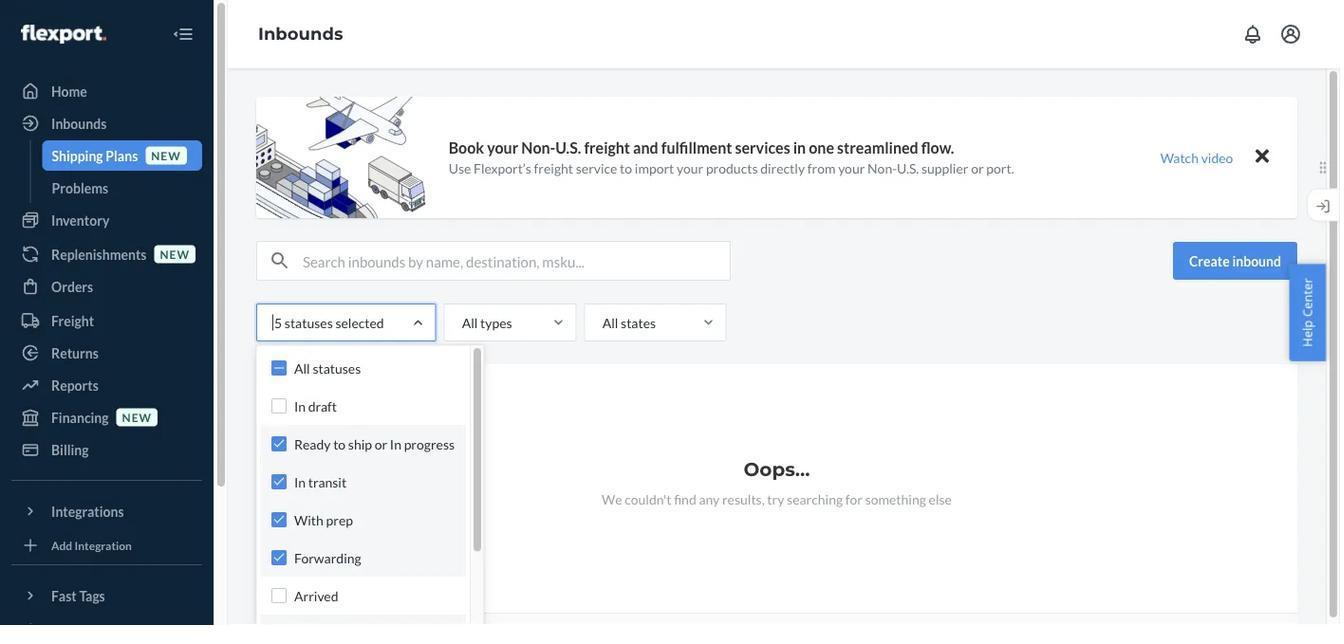 Task type: vqa. For each thing, say whether or not it's contained in the screenshot.
leftmost Non-
yes



Task type: locate. For each thing, give the bounding box(es) containing it.
non-
[[522, 139, 556, 157], [868, 160, 897, 177]]

1 horizontal spatial inbounds
[[258, 23, 343, 44]]

all left states
[[603, 315, 618, 331]]

fast
[[51, 588, 77, 604]]

non- down streamlined
[[868, 160, 897, 177]]

new for shipping plans
[[151, 149, 181, 162]]

0 vertical spatial statuses
[[285, 315, 333, 331]]

in draft
[[294, 398, 337, 414]]

0 horizontal spatial inbounds link
[[11, 108, 202, 139]]

u.s. down streamlined
[[897, 160, 919, 177]]

ready to ship or in progress
[[294, 436, 455, 452]]

in
[[793, 139, 806, 157]]

1 vertical spatial inbounds
[[51, 115, 107, 131]]

any
[[699, 491, 720, 507]]

services
[[735, 139, 791, 157]]

your down fulfillment
[[677, 160, 704, 177]]

1 horizontal spatial freight
[[584, 139, 630, 157]]

0 vertical spatial inbounds
[[258, 23, 343, 44]]

freight
[[584, 139, 630, 157], [534, 160, 574, 177]]

products
[[706, 160, 758, 177]]

fast tags
[[51, 588, 105, 604]]

inventory
[[51, 212, 110, 228]]

inbounds
[[258, 23, 343, 44], [51, 115, 107, 131]]

searching
[[787, 491, 843, 507]]

0 horizontal spatial u.s.
[[556, 139, 581, 157]]

u.s.
[[556, 139, 581, 157], [897, 160, 919, 177]]

1 vertical spatial new
[[160, 247, 190, 261]]

2 horizontal spatial all
[[603, 315, 618, 331]]

supplier
[[922, 160, 969, 177]]

0 horizontal spatial non-
[[522, 139, 556, 157]]

create inbound button
[[1173, 242, 1298, 280]]

1 horizontal spatial non-
[[868, 160, 897, 177]]

all
[[462, 315, 478, 331], [603, 315, 618, 331], [294, 360, 310, 376]]

book
[[449, 139, 484, 157]]

0 vertical spatial inbounds link
[[258, 23, 343, 44]]

5 statuses selected
[[274, 315, 384, 331]]

open account menu image
[[1280, 23, 1303, 46]]

statuses
[[285, 315, 333, 331], [313, 360, 361, 376]]

add
[[51, 539, 72, 553]]

1 vertical spatial to
[[333, 436, 346, 452]]

states
[[621, 315, 656, 331]]

in left transit at the left
[[294, 474, 306, 490]]

orders link
[[11, 272, 202, 302]]

book your non-u.s. freight and fulfillment services in one streamlined flow. use flexport's freight service to import your products directly from your non-u.s. supplier or port.
[[449, 139, 1015, 177]]

in left progress
[[390, 436, 402, 452]]

0 vertical spatial u.s.
[[556, 139, 581, 157]]

non- up flexport's
[[522, 139, 556, 157]]

new
[[151, 149, 181, 162], [160, 247, 190, 261], [122, 411, 152, 424]]

your up flexport's
[[487, 139, 519, 157]]

to left ship
[[333, 436, 346, 452]]

integrations
[[51, 504, 124, 520]]

0 vertical spatial new
[[151, 149, 181, 162]]

problems
[[52, 180, 108, 196]]

inventory link
[[11, 205, 202, 235]]

to
[[620, 160, 632, 177], [333, 436, 346, 452]]

help center button
[[1290, 264, 1326, 362]]

find
[[674, 491, 697, 507]]

2 vertical spatial in
[[294, 474, 306, 490]]

integration
[[75, 539, 132, 553]]

in transit
[[294, 474, 347, 490]]

all left types
[[462, 315, 478, 331]]

1 vertical spatial statuses
[[313, 360, 361, 376]]

freight
[[51, 313, 94, 329]]

0 horizontal spatial inbounds
[[51, 115, 107, 131]]

draft
[[308, 398, 337, 414]]

0 vertical spatial to
[[620, 160, 632, 177]]

fast tags button
[[11, 581, 202, 611]]

freight up the service
[[584, 139, 630, 157]]

reports link
[[11, 370, 202, 401]]

fulfillment
[[662, 139, 732, 157]]

or left port.
[[971, 160, 984, 177]]

u.s. up the service
[[556, 139, 581, 157]]

1 vertical spatial inbounds link
[[11, 108, 202, 139]]

new right "plans"
[[151, 149, 181, 162]]

0 horizontal spatial all
[[294, 360, 310, 376]]

statuses up draft
[[313, 360, 361, 376]]

types
[[480, 315, 512, 331]]

1 horizontal spatial or
[[971, 160, 984, 177]]

watch video
[[1161, 150, 1234, 166]]

inbounds link
[[258, 23, 343, 44], [11, 108, 202, 139]]

0 vertical spatial non-
[[522, 139, 556, 157]]

0 horizontal spatial to
[[333, 436, 346, 452]]

flexport logo image
[[21, 25, 106, 44]]

in for in transit
[[294, 474, 306, 490]]

with prep
[[294, 512, 353, 528]]

from
[[808, 160, 836, 177]]

reports
[[51, 377, 99, 394]]

1 horizontal spatial u.s.
[[897, 160, 919, 177]]

5
[[274, 315, 282, 331]]

2 vertical spatial new
[[122, 411, 152, 424]]

billing link
[[11, 435, 202, 465]]

one
[[809, 139, 835, 157]]

your
[[487, 139, 519, 157], [677, 160, 704, 177], [838, 160, 865, 177]]

or right ship
[[375, 436, 388, 452]]

0 horizontal spatial freight
[[534, 160, 574, 177]]

0 horizontal spatial or
[[375, 436, 388, 452]]

couldn't
[[625, 491, 672, 507]]

inbound
[[1233, 253, 1282, 269]]

new down reports link
[[122, 411, 152, 424]]

home
[[51, 83, 87, 99]]

new up the 'orders' link
[[160, 247, 190, 261]]

all statuses
[[294, 360, 361, 376]]

freight left the service
[[534, 160, 574, 177]]

1 horizontal spatial all
[[462, 315, 478, 331]]

shipping plans
[[52, 148, 138, 164]]

flow.
[[922, 139, 955, 157]]

1 vertical spatial or
[[375, 436, 388, 452]]

home link
[[11, 76, 202, 106]]

0 vertical spatial or
[[971, 160, 984, 177]]

statuses right 5 at bottom left
[[285, 315, 333, 331]]

center
[[1299, 278, 1316, 317]]

help center
[[1299, 278, 1316, 347]]

in left draft
[[294, 398, 306, 414]]

or
[[971, 160, 984, 177], [375, 436, 388, 452]]

all up in draft
[[294, 360, 310, 376]]

0 vertical spatial in
[[294, 398, 306, 414]]

in for in draft
[[294, 398, 306, 414]]

to left import
[[620, 160, 632, 177]]

statuses for all
[[313, 360, 361, 376]]

your right from
[[838, 160, 865, 177]]

1 horizontal spatial to
[[620, 160, 632, 177]]



Task type: describe. For each thing, give the bounding box(es) containing it.
for
[[846, 491, 863, 507]]

ship
[[348, 436, 372, 452]]

close navigation image
[[172, 23, 195, 46]]

1 vertical spatial non-
[[868, 160, 897, 177]]

prep
[[326, 512, 353, 528]]

ready
[[294, 436, 331, 452]]

flexport's
[[474, 160, 532, 177]]

billing
[[51, 442, 89, 458]]

and
[[633, 139, 659, 157]]

service
[[576, 160, 618, 177]]

all for all types
[[462, 315, 478, 331]]

2 horizontal spatial your
[[838, 160, 865, 177]]

video
[[1202, 150, 1234, 166]]

something
[[866, 491, 927, 507]]

create inbound
[[1190, 253, 1282, 269]]

add integration
[[51, 539, 132, 553]]

transit
[[308, 474, 347, 490]]

else
[[929, 491, 952, 507]]

replenishments
[[51, 246, 147, 263]]

1 horizontal spatial your
[[677, 160, 704, 177]]

results,
[[722, 491, 765, 507]]

orders
[[51, 279, 93, 295]]

forwarding
[[294, 550, 361, 566]]

streamlined
[[838, 139, 919, 157]]

watch
[[1161, 150, 1199, 166]]

integrations button
[[11, 497, 202, 527]]

we couldn't find any results, try searching for something else
[[602, 491, 952, 507]]

create
[[1190, 253, 1230, 269]]

use
[[449, 160, 471, 177]]

selected
[[336, 315, 384, 331]]

all states
[[603, 315, 656, 331]]

try
[[767, 491, 785, 507]]

shipping
[[52, 148, 103, 164]]

all for all states
[[603, 315, 618, 331]]

1 vertical spatial u.s.
[[897, 160, 919, 177]]

1 vertical spatial freight
[[534, 160, 574, 177]]

returns
[[51, 345, 99, 361]]

watch video button
[[1148, 144, 1247, 171]]

oops...
[[744, 458, 810, 481]]

all types
[[462, 315, 512, 331]]

or inside book your non-u.s. freight and fulfillment services in one streamlined flow. use flexport's freight service to import your products directly from your non-u.s. supplier or port.
[[971, 160, 984, 177]]

port.
[[987, 160, 1015, 177]]

all for all statuses
[[294, 360, 310, 376]]

0 vertical spatial freight
[[584, 139, 630, 157]]

we
[[602, 491, 622, 507]]

import
[[635, 160, 674, 177]]

1 vertical spatial in
[[390, 436, 402, 452]]

freight link
[[11, 306, 202, 336]]

add integration link
[[11, 535, 202, 557]]

1 horizontal spatial inbounds link
[[258, 23, 343, 44]]

progress
[[404, 436, 455, 452]]

0 horizontal spatial your
[[487, 139, 519, 157]]

plans
[[106, 148, 138, 164]]

tags
[[79, 588, 105, 604]]

open notifications image
[[1242, 23, 1265, 46]]

financing
[[51, 410, 109, 426]]

problems link
[[42, 173, 202, 203]]

close image
[[1256, 145, 1269, 168]]

new for financing
[[122, 411, 152, 424]]

help
[[1299, 320, 1316, 347]]

Search inbounds by name, destination, msku... text field
[[303, 242, 730, 280]]

arrived
[[294, 588, 339, 604]]

with
[[294, 512, 324, 528]]

returns link
[[11, 338, 202, 368]]

to inside book your non-u.s. freight and fulfillment services in one streamlined flow. use flexport's freight service to import your products directly from your non-u.s. supplier or port.
[[620, 160, 632, 177]]

new for replenishments
[[160, 247, 190, 261]]

directly
[[761, 160, 805, 177]]

statuses for 5
[[285, 315, 333, 331]]



